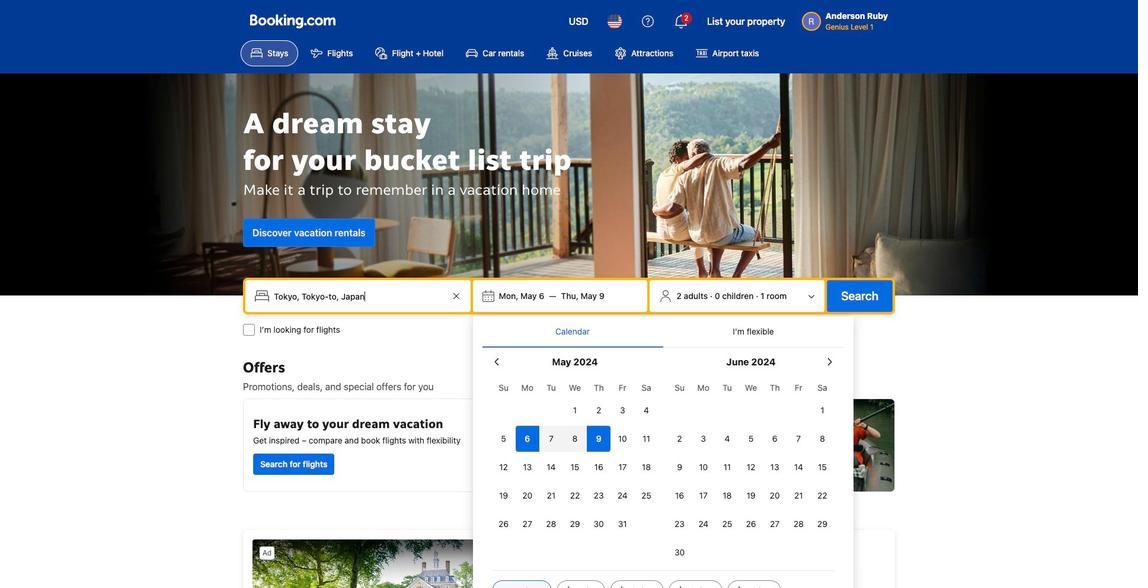 Task type: vqa. For each thing, say whether or not it's contained in the screenshot.
12 May 2024 option
yes



Task type: locate. For each thing, give the bounding box(es) containing it.
12 June 2024 checkbox
[[739, 455, 763, 481]]

16 May 2024 checkbox
[[587, 455, 611, 481]]

1 May 2024 checkbox
[[563, 398, 587, 424]]

10 May 2024 checkbox
[[611, 426, 634, 452]]

1 June 2024 checkbox
[[811, 398, 834, 424]]

cell up 16 may 2024 option
[[587, 424, 611, 452]]

2 May 2024 checkbox
[[587, 398, 611, 424]]

6 May 2024 checkbox
[[515, 426, 539, 452]]

main content
[[238, 359, 900, 589]]

12 May 2024 checkbox
[[492, 455, 515, 481]]

27 June 2024 checkbox
[[763, 512, 787, 538]]

6 June 2024 checkbox
[[763, 426, 787, 452]]

4 May 2024 checkbox
[[634, 398, 658, 424]]

4 June 2024 checkbox
[[715, 426, 739, 452]]

11 May 2024 checkbox
[[634, 426, 658, 452]]

2 June 2024 checkbox
[[668, 426, 692, 452]]

17 May 2024 checkbox
[[611, 455, 634, 481]]

cell up 13 may 2024 checkbox
[[515, 424, 539, 452]]

cell up 14 may 2024 checkbox
[[539, 424, 563, 452]]

29 June 2024 checkbox
[[811, 512, 834, 538]]

cell
[[515, 424, 539, 452], [539, 424, 563, 452], [563, 424, 587, 452], [587, 424, 611, 452]]

5 June 2024 checkbox
[[739, 426, 763, 452]]

27 May 2024 checkbox
[[515, 512, 539, 538]]

tab list
[[482, 317, 844, 349]]

1 grid from the left
[[492, 376, 658, 538]]

8 June 2024 checkbox
[[811, 426, 834, 452]]

1 horizontal spatial grid
[[668, 376, 834, 566]]

cell up 15 may 2024 checkbox
[[563, 424, 587, 452]]

24 May 2024 checkbox
[[611, 483, 634, 509]]

0 horizontal spatial grid
[[492, 376, 658, 538]]

7 June 2024 checkbox
[[787, 426, 811, 452]]

19 June 2024 checkbox
[[739, 483, 763, 509]]

21 May 2024 checkbox
[[539, 483, 563, 509]]

18 May 2024 checkbox
[[634, 455, 658, 481]]

grid
[[492, 376, 658, 538], [668, 376, 834, 566]]

22 June 2024 checkbox
[[811, 483, 834, 509]]

16 June 2024 checkbox
[[668, 483, 692, 509]]

18 June 2024 checkbox
[[715, 483, 739, 509]]

25 June 2024 checkbox
[[715, 512, 739, 538]]

9 June 2024 checkbox
[[668, 455, 692, 481]]

23 May 2024 checkbox
[[587, 483, 611, 509]]

8 May 2024 checkbox
[[563, 426, 587, 452]]

fly away to your dream vacation image
[[481, 409, 554, 482]]

14 June 2024 checkbox
[[787, 455, 811, 481]]

a young girl and woman kayak on a river image
[[574, 400, 894, 492]]

23 June 2024 checkbox
[[668, 512, 692, 538]]

30 June 2024 checkbox
[[668, 540, 692, 566]]

14 May 2024 checkbox
[[539, 455, 563, 481]]

31 May 2024 checkbox
[[611, 512, 634, 538]]



Task type: describe. For each thing, give the bounding box(es) containing it.
2 cell from the left
[[539, 424, 563, 452]]

3 May 2024 checkbox
[[611, 398, 634, 424]]

13 May 2024 checkbox
[[515, 455, 539, 481]]

28 June 2024 checkbox
[[787, 512, 811, 538]]

3 cell from the left
[[563, 424, 587, 452]]

24 June 2024 checkbox
[[692, 512, 715, 538]]

15 June 2024 checkbox
[[811, 455, 834, 481]]

11 June 2024 checkbox
[[715, 455, 739, 481]]

2 grid from the left
[[668, 376, 834, 566]]

19 May 2024 checkbox
[[492, 483, 515, 509]]

26 June 2024 checkbox
[[739, 512, 763, 538]]

30 May 2024 checkbox
[[587, 512, 611, 538]]

20 May 2024 checkbox
[[515, 483, 539, 509]]

5 May 2024 checkbox
[[492, 426, 515, 452]]

4 cell from the left
[[587, 424, 611, 452]]

your account menu anderson ruby genius level 1 element
[[802, 5, 893, 33]]

3 June 2024 checkbox
[[692, 426, 715, 452]]

13 June 2024 checkbox
[[763, 455, 787, 481]]

17 June 2024 checkbox
[[692, 483, 715, 509]]

7 May 2024 checkbox
[[539, 426, 563, 452]]

10 June 2024 checkbox
[[692, 455, 715, 481]]

booking.com image
[[250, 14, 335, 28]]

15 May 2024 checkbox
[[563, 455, 587, 481]]

22 May 2024 checkbox
[[563, 483, 587, 509]]

20 June 2024 checkbox
[[763, 483, 787, 509]]

26 May 2024 checkbox
[[492, 512, 515, 538]]

9 May 2024 checkbox
[[587, 426, 611, 452]]

advertisement element
[[243, 531, 895, 589]]

Where are you going? field
[[269, 286, 449, 307]]

25 May 2024 checkbox
[[634, 483, 658, 509]]

28 May 2024 checkbox
[[539, 512, 563, 538]]

1 cell from the left
[[515, 424, 539, 452]]

29 May 2024 checkbox
[[563, 512, 587, 538]]

21 June 2024 checkbox
[[787, 483, 811, 509]]



